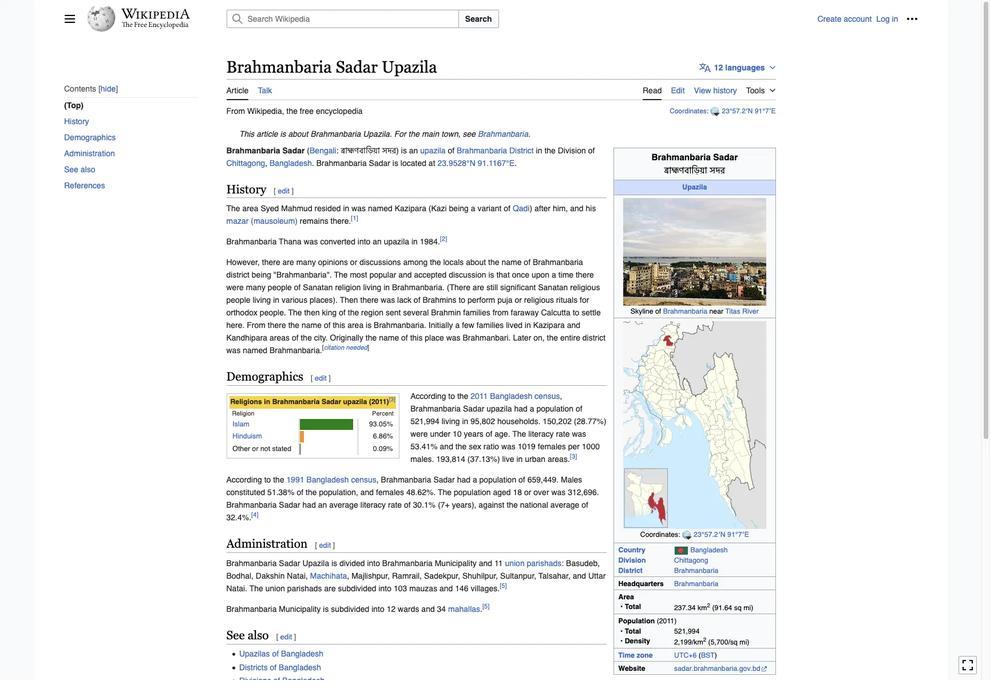 Task type: locate. For each thing, give the bounding box(es) containing it.
(
[[307, 146, 310, 155], [699, 652, 701, 660]]

brahmanbaria district link
[[457, 146, 534, 155]]

0 vertical spatial kazipara
[[395, 204, 427, 213]]

] for history
[[292, 186, 294, 195]]

the inside , brahmanbaria sadar upazila had a population of 521,994 living in 95,802 households. 150,202 (28.77%) were under 10 years of age. the literacy rate was 53.41% and the sex ratio was 1019 females per 1000 males. 193,814 (37.13%) live in urban areas.
[[513, 430, 526, 439]]

menu image
[[64, 13, 75, 25]]

census for 2011 bangladesh census
[[535, 392, 560, 401]]

1 horizontal spatial upazila
[[382, 58, 437, 76]]

1 vertical spatial district
[[619, 567, 643, 575]]

the left city.
[[301, 334, 312, 343]]

literacy up 1019
[[529, 430, 554, 439]]

1 horizontal spatial show location on an interactive map image
[[711, 107, 722, 116]]

1 vertical spatial females
[[376, 488, 404, 497]]

• density
[[619, 637, 651, 645]]

[5] down villages. at the bottom of the page
[[483, 603, 490, 611]]

[3] link down per
[[570, 453, 577, 461]]

create
[[818, 14, 842, 23]]

1 vertical spatial chittagong
[[675, 557, 709, 565]]

edit link for history
[[278, 186, 290, 195]]

(2011) inside religions in brahmanbaria sadar upazila (2011) [3]
[[369, 398, 389, 406]]

: down encyclopedia
[[337, 146, 339, 155]]

families up brahmanbari.
[[477, 321, 504, 330]]

and up 193,814
[[440, 442, 454, 451]]

[ edit ] up upazilas of bangladesh link
[[276, 633, 296, 642]]

312,696.
[[568, 488, 599, 497]]

is up machihata
[[332, 559, 337, 568]]

2 vertical spatial an
[[318, 501, 327, 510]]

district link
[[619, 567, 643, 575]]

1 horizontal spatial named
[[368, 204, 393, 213]]

region
[[361, 308, 384, 318]]

1 average from the left
[[329, 501, 358, 510]]

• total for 521,994
[[619, 627, 642, 635]]

parishads
[[527, 559, 562, 568], [287, 584, 322, 593]]

[ edit ] up mahmud
[[274, 186, 294, 195]]

history
[[64, 117, 89, 126], [226, 182, 267, 196]]

district
[[510, 146, 534, 155], [619, 567, 643, 575]]

note containing this article is about brahmanbaria upazila. for the main town, see
[[226, 127, 776, 140]]

of inside the area syed mahmud resided in was named kazipara (kazi being a variant of qadi ) after him, and his mazar (mausoleum) remains there. [1]
[[504, 204, 511, 213]]

upazila for brahmanbaria sadar upazila is divided into brahmanbaria municipality and 11 union parishads
[[303, 559, 329, 568]]

in up years
[[462, 417, 469, 426]]

being right (kazi
[[449, 204, 469, 213]]

population up the aged
[[480, 476, 517, 485]]

, up 150,202
[[560, 392, 563, 401]]

] for demographics
[[329, 374, 331, 383]]

then
[[304, 308, 320, 318]]

see also up references
[[64, 165, 95, 174]]

this up originally
[[333, 321, 345, 330]]

on,
[[534, 334, 545, 343]]

in inside personal tools navigation
[[893, 14, 899, 23]]

see inside brahmanbaria sadar upazila element
[[226, 629, 245, 643]]

[5]
[[500, 582, 507, 590], [483, 603, 490, 611]]

1 horizontal spatial সদর
[[710, 165, 726, 176]]

living
[[363, 283, 382, 292], [253, 296, 271, 305], [442, 417, 460, 426]]

1 horizontal spatial name
[[379, 334, 399, 343]]

[ edit ] for history
[[274, 186, 294, 195]]

0 horizontal spatial literacy
[[361, 501, 386, 510]]

note
[[226, 127, 776, 140]]

, brahmanbaria sadar had a population of 659,449. males constituted 51.38% of the population, and females 48.62%. the population aged 18 or over was 312,696. brahmanbaria sadar had an average literacy rate of 30.1% (7+ years), against the national average of 32.4%.
[[226, 476, 599, 522]]

bengali link
[[310, 146, 337, 155]]

bangladesh up 'population,'
[[307, 476, 349, 485]]

2 • total from the top
[[619, 627, 642, 635]]

about inside note
[[288, 129, 308, 138]]

0 vertical spatial literacy
[[529, 430, 554, 439]]

kandhipara
[[226, 334, 268, 343]]

kazipara down calcutta
[[534, 321, 565, 330]]

0 horizontal spatial had
[[303, 501, 316, 510]]

]
[[292, 186, 294, 195], [368, 344, 369, 352], [329, 374, 331, 383], [333, 541, 335, 550], [294, 633, 296, 642]]

0 vertical spatial )
[[396, 146, 399, 155]]

coordinates :
[[670, 107, 711, 115]]

1 horizontal spatial demographics
[[226, 370, 304, 384]]

chittagong inside brahmanbaria sadar ( bengali : ব্রাহ্মণবাড়িয়া সদর ) is an upazila of brahmanbaria district in the division of chittagong , bangladesh . brahmanbaria sadar is located at 23.9528°n 91.1167°e .
[[226, 158, 265, 168]]

a left variant
[[471, 204, 476, 213]]

12 inside brahmanbaria municipality is subdivided into 12 wards and 34 mahallas . [5]
[[387, 605, 396, 614]]

1 horizontal spatial (
[[699, 652, 701, 660]]

1 vertical spatial are
[[473, 283, 485, 292]]

0 vertical spatial 23°57.2′n
[[722, 107, 753, 115]]

bangladesh link up 237.34 km 2 (91.64 sq mi)
[[691, 546, 728, 554]]

. down 'bengali'
[[312, 158, 314, 168]]

or right 18
[[525, 488, 532, 497]]

, inside , brahmanbaria sadar upazila had a population of 521,994 living in 95,802 households. 150,202 (28.77%) were under 10 years of age. the literacy rate was 53.41% and the sex ratio was 1019 females per 1000 males. 193,814 (37.13%) live in urban areas.
[[560, 392, 563, 401]]

brahmanbaria inside brahmanbaria sadar ব্রাহ্মণবাড়িয়া সদর
[[652, 152, 711, 163]]

(7+
[[438, 501, 450, 510]]

0 horizontal spatial )
[[396, 146, 399, 155]]

is left that
[[489, 271, 495, 280]]

0 horizontal spatial [5] link
[[483, 603, 490, 611]]

1 horizontal spatial rate
[[556, 430, 570, 439]]

2 vertical spatial are
[[324, 584, 336, 593]]

0 horizontal spatial are
[[283, 258, 294, 267]]

view
[[694, 86, 712, 95]]

district inside brahmanbaria sadar ( bengali : ব্রাহ্মণবাড়িয়া সদর ) is an upazila of brahmanbaria district in the division of chittagong , bangladesh . brahmanbaria sadar is located at 23.9528°n 91.1167°e .
[[510, 146, 534, 155]]

according up the constituted
[[226, 476, 262, 485]]

converted
[[320, 237, 356, 246]]

2 up bst link
[[704, 636, 707, 643]]

literacy inside , brahmanbaria sadar had a population of 659,449. males constituted 51.38% of the population, and females 48.62%. the population aged 18 or over was 312,696. brahmanbaria sadar had an average literacy rate of 30.1% (7+ years), against the national average of 32.4%.
[[361, 501, 386, 510]]

upazila inside , brahmanbaria sadar upazila had a population of 521,994 living in 95,802 households. 150,202 (28.77%) were under 10 years of age. the literacy rate was 53.41% and the sex ratio was 1019 females per 1000 males. 193,814 (37.13%) live in urban areas.
[[487, 404, 512, 414]]

1 vertical spatial 2
[[704, 636, 707, 643]]

1 vertical spatial rate
[[388, 501, 402, 510]]

0 horizontal spatial people
[[226, 296, 251, 305]]

521,994
[[411, 417, 440, 426], [675, 627, 700, 635]]

0 vertical spatial chittagong
[[226, 158, 265, 168]]

, for , brahmanbaria sadar had a population of 659,449. males constituted 51.38% of the population, and females 48.62%. the population aged 18 or over was 312,696. brahmanbaria sadar had an average literacy rate of 30.1% (7+ years), against the national average of 32.4%.
[[377, 476, 379, 485]]

0 vertical spatial named
[[368, 204, 393, 213]]

popular
[[370, 271, 396, 280]]

2 vertical spatial living
[[442, 417, 460, 426]]

0 vertical spatial (2011)
[[369, 398, 389, 406]]

1 horizontal spatial bangladesh link
[[691, 546, 728, 554]]

at
[[429, 158, 436, 168]]

1 vertical spatial from
[[247, 321, 266, 330]]

being down however,
[[252, 271, 272, 280]]

1 horizontal spatial see also
[[226, 629, 269, 643]]

0 vertical spatial bangladesh link
[[270, 158, 312, 168]]

1 • total from the top
[[619, 603, 642, 611]]

of
[[448, 146, 455, 155], [589, 146, 595, 155], [504, 204, 511, 213], [524, 258, 531, 267], [294, 283, 301, 292], [414, 296, 421, 305], [656, 308, 662, 316], [339, 308, 346, 318], [324, 321, 331, 330], [292, 334, 299, 343], [402, 334, 408, 343], [576, 404, 583, 414], [486, 430, 493, 439], [519, 476, 526, 485], [297, 488, 304, 497], [404, 501, 411, 510], [582, 501, 589, 510], [272, 650, 279, 659], [270, 663, 277, 672]]

. down villages. at the bottom of the page
[[481, 605, 483, 614]]

2 sanatan from the left
[[538, 283, 568, 292]]

1 vertical spatial this
[[410, 334, 423, 343]]

95,802
[[471, 417, 495, 426]]

1 horizontal spatial 521,994
[[675, 627, 700, 635]]

log
[[877, 14, 890, 23]]

1 vertical spatial [3]
[[570, 453, 577, 461]]

0 horizontal spatial :
[[337, 146, 339, 155]]

language progressive image
[[700, 62, 711, 73]]

2 horizontal spatial name
[[502, 258, 522, 267]]

subdivided inside brahmanbaria municipality is subdivided into 12 wards and 34 mahallas . [5]
[[331, 605, 370, 614]]

this
[[239, 129, 254, 138]]

23°57.2′n right coordinates: on the right of page
[[694, 531, 726, 539]]

to left settle
[[573, 308, 580, 318]]

0 horizontal spatial chittagong link
[[226, 158, 265, 168]]

an
[[409, 146, 418, 155], [373, 237, 382, 246], [318, 501, 327, 510]]

edit up upazilas of bangladesh link
[[280, 633, 292, 642]]

0 vertical spatial families
[[463, 308, 491, 318]]

0 vertical spatial (
[[307, 146, 310, 155]]

a left the few
[[456, 321, 460, 330]]

a inside , brahmanbaria sadar had a population of 659,449. males constituted 51.38% of the population, and females 48.62%. the population aged 18 or over was 312,696. brahmanbaria sadar had an average literacy rate of 30.1% (7+ years), against the national average of 32.4%.
[[473, 476, 477, 485]]

the up (7+
[[438, 488, 452, 497]]

several
[[403, 308, 429, 318]]

1 vertical spatial kazipara
[[534, 321, 565, 330]]

in inside religions in brahmanbaria sadar upazila (2011) [3]
[[264, 398, 270, 406]]

skyline of brahmanbaria near titas river image
[[624, 198, 767, 306]]

about inside however, there are many opinions or discussions among the locals about the name of brahmanbaria district being "brahmanbaria". the most popular and accepted discussion is that once upon a time there were many people of sanatan religion living in brahmanbaria. (there are still significant sanatan religious people living in various places). then there was lack of brahmins to perform puja or religious rituals for orthodox people. the then king of the region sent several brahmin families from faraway calcutta to settle here. from there the name of this area is brahmanbaria. initially a few families lived in kazipara and kandhipara areas of the city. originally the name of this place was brahmanbari. later on, the entire district was named brahmanbaria.
[[466, 258, 486, 267]]

union
[[505, 559, 525, 568], [266, 584, 285, 593]]

after
[[535, 204, 551, 213]]

53.41%
[[411, 442, 438, 451]]

the inside the area syed mahmud resided in was named kazipara (kazi being a variant of qadi ) after him, and his mazar (mausoleum) remains there. [1]
[[226, 204, 240, 213]]

brahmanbaria inside religions in brahmanbaria sadar upazila (2011) [3]
[[272, 398, 320, 406]]

languages
[[726, 63, 765, 72]]

, down 0.09%
[[377, 476, 379, 485]]

in inside brahmanbaria sadar ( bengali : ব্রাহ্মণবাড়িয়া সদর ) is an upazila of brahmanbaria district in the division of chittagong , bangladesh . brahmanbaria sadar is located at 23.9528°n 91.1167°e .
[[536, 146, 543, 155]]

had down 193,814
[[457, 476, 471, 485]]

(5,700/sq mi)
[[709, 638, 750, 646]]

[ edit ] up religions in brahmanbaria sadar upazila (2011) [3]
[[311, 374, 331, 383]]

[ up machihata
[[315, 541, 317, 550]]

a inside the area syed mahmud resided in was named kazipara (kazi being a variant of qadi ) after him, and his mazar (mausoleum) remains there. [1]
[[471, 204, 476, 213]]

administration up references
[[64, 149, 115, 158]]

areas.
[[548, 455, 570, 464]]

villages.
[[471, 584, 500, 593]]

0 horizontal spatial show location on an interactive map image
[[683, 530, 694, 540]]

ramrail,
[[392, 572, 422, 581]]

521,994 inside , brahmanbaria sadar upazila had a population of 521,994 living in 95,802 households. 150,202 (28.77%) were under 10 years of age. the literacy rate was 53.41% and the sex ratio was 1019 females per 1000 males. 193,814 (37.13%) live in urban areas.
[[411, 417, 440, 426]]

the down households.
[[513, 430, 526, 439]]

. up brahmanbaria district link
[[529, 129, 531, 138]]

1 vertical spatial )
[[530, 204, 533, 213]]

[5] inside brahmanbaria municipality is subdivided into 12 wards and 34 mahallas . [5]
[[483, 603, 490, 611]]

according up under
[[411, 392, 446, 401]]

were up orthodox
[[226, 283, 244, 292]]

was up [1]
[[352, 204, 366, 213]]

[4]
[[251, 511, 259, 519]]

time
[[559, 271, 574, 280]]

0 vertical spatial 12
[[715, 63, 724, 72]]

into inside brahmanbaria municipality is subdivided into 12 wards and 34 mahallas . [5]
[[372, 605, 385, 614]]

kazipara left (kazi
[[395, 204, 427, 213]]

rituals
[[557, 296, 578, 305]]

the down 18
[[507, 501, 518, 510]]

1 vertical spatial literacy
[[361, 501, 386, 510]]

literacy
[[529, 430, 554, 439], [361, 501, 386, 510]]

] for administration
[[333, 541, 335, 550]]

had inside , brahmanbaria sadar upazila had a population of 521,994 living in 95,802 households. 150,202 (28.77%) were under 10 years of age. the literacy rate was 53.41% and the sex ratio was 1019 females per 1000 males. 193,814 (37.13%) live in urban areas.
[[515, 404, 528, 414]]

encyclopedia
[[316, 106, 363, 115]]

against
[[479, 501, 505, 510]]

1 vertical spatial 12
[[387, 605, 396, 614]]

, inside , brahmanbaria sadar had a population of 659,449. males constituted 51.38% of the population, and females 48.62%. the population aged 18 or over was 312,696. brahmanbaria sadar had an average literacy rate of 30.1% (7+ years), against the national average of 32.4%.
[[377, 476, 379, 485]]

0 horizontal spatial an
[[318, 501, 327, 510]]

kazipara inside however, there are many opinions or discussions among the locals about the name of brahmanbaria district being "brahmanbaria". the most popular and accepted discussion is that once upon a time there were many people of sanatan religion living in brahmanbaria. (there are still significant sanatan religious people living in various places). then there was lack of brahmins to perform puja or religious rituals for orthodox people. the then king of the region sent several brahmin families from faraway calcutta to settle here. from there the name of this area is brahmanbaria. initially a few families lived in kazipara and kandhipara areas of the city. originally the name of this place was brahmanbari. later on, the entire district was named brahmanbaria.
[[534, 321, 565, 330]]

0 vertical spatial according
[[411, 392, 446, 401]]

literacy down 1991 bangladesh census link
[[361, 501, 386, 510]]

) inside brahmanbaria sadar ( bengali : ব্রাহ্মণবাড়িয়া সদর ) is an upazila of brahmanbaria district in the division of chittagong , bangladesh . brahmanbaria sadar is located at 23.9528°n 91.1167°e .
[[396, 146, 399, 155]]

0 horizontal spatial 2
[[704, 636, 707, 643]]

2,199/km
[[675, 638, 704, 646]]

headquarters
[[619, 580, 664, 588]]

2 inside 2,199/km 2 (5,700/sq mi)
[[704, 636, 707, 643]]

0 horizontal spatial (2011)
[[369, 398, 389, 406]]

rate down 150,202
[[556, 430, 570, 439]]

1 horizontal spatial [5]
[[500, 582, 507, 590]]

the area syed mahmud resided in was named kazipara (kazi being a variant of qadi ) after him, and his mazar (mausoleum) remains there. [1]
[[226, 204, 596, 226]]

according to the 1991 bangladesh census
[[226, 476, 377, 485]]

1 horizontal spatial census
[[535, 392, 560, 401]]

brahmanbaria sadar ব্রাহ্মণবাড়িয়া সদর
[[652, 152, 738, 176]]

, down article
[[265, 158, 268, 168]]

is down the region
[[366, 321, 372, 330]]

contents
[[64, 84, 96, 94]]

edit link up mahmud
[[278, 186, 290, 195]]

according for according to the 2011 bangladesh census
[[411, 392, 446, 401]]

2 horizontal spatial )
[[715, 652, 718, 660]]

average down 312,696.
[[551, 501, 580, 510]]

2 for 237.34 km
[[708, 602, 711, 609]]

or
[[350, 258, 358, 267], [515, 296, 522, 305], [252, 445, 259, 453], [525, 488, 532, 497]]

is inside note
[[280, 129, 286, 138]]

ব্রাহ্মণবাড়িয়া inside brahmanbaria sadar ব্রাহ্মণবাড়িয়া সদর
[[665, 165, 708, 176]]

1 horizontal spatial sanatan
[[538, 283, 568, 292]]

brahmanbaria inside , brahmanbaria sadar upazila had a population of 521,994 living in 95,802 households. 150,202 (28.77%) were under 10 years of age. the literacy rate was 53.41% and the sex ratio was 1019 females per 1000 males. 193,814 (37.13%) live in urban areas.
[[411, 404, 461, 414]]

is
[[280, 129, 286, 138], [401, 146, 407, 155], [393, 158, 399, 168], [489, 271, 495, 280], [366, 321, 372, 330], [332, 559, 337, 568], [323, 605, 329, 614]]

1 horizontal spatial literacy
[[529, 430, 554, 439]]

23°57.2′n down "history"
[[722, 107, 753, 115]]

show location on an interactive map image
[[711, 107, 722, 116], [683, 530, 694, 540]]

religious up the for
[[571, 283, 600, 292]]

in inside the area syed mahmud resided in was named kazipara (kazi being a variant of qadi ) after him, and his mazar (mausoleum) remains there. [1]
[[343, 204, 350, 213]]

upazila.
[[363, 129, 392, 138]]

a down (37.13%)
[[473, 476, 477, 485]]

the right the on,
[[547, 334, 558, 343]]

living inside , brahmanbaria sadar upazila had a population of 521,994 living in 95,802 households. 150,202 (28.77%) were under 10 years of age. the literacy rate was 53.41% and the sex ratio was 1019 females per 1000 males. 193,814 (37.13%) live in urban areas.
[[442, 417, 460, 426]]

ratio
[[484, 442, 499, 451]]

were inside , brahmanbaria sadar upazila had a population of 521,994 living in 95,802 households. 150,202 (28.77%) were under 10 years of age. the literacy rate was 53.41% and the sex ratio was 1019 females per 1000 males. 193,814 (37.13%) live in urban areas.
[[411, 430, 428, 439]]

, inside , majlishpur, ramrail, sadekpur, shuhilpur, sultanpur, talsahar, and uttar natai. the union parishads are subdivided into 103 mauzas and 146 villages.
[[347, 572, 350, 581]]

(2011) up percent
[[369, 398, 389, 406]]

0 horizontal spatial [3]
[[389, 396, 396, 403]]

about up discussion
[[466, 258, 486, 267]]

edit for history
[[278, 186, 290, 195]]

0 horizontal spatial were
[[226, 283, 244, 292]]

see also inside brahmanbaria sadar upazila element
[[226, 629, 269, 643]]

area
[[243, 204, 259, 213], [348, 321, 364, 330]]

parishads inside , majlishpur, ramrail, sadekpur, shuhilpur, sultanpur, talsahar, and uttar natai. the union parishads are subdivided into 103 mauzas and 146 villages.
[[287, 584, 322, 593]]

over
[[534, 488, 550, 497]]

for
[[394, 129, 406, 138]]

there up "areas"
[[268, 321, 286, 330]]

0 horizontal spatial district
[[510, 146, 534, 155]]

in right religions
[[264, 398, 270, 406]]

[ up syed
[[274, 186, 276, 195]]

1 vertical spatial administration
[[226, 537, 308, 551]]

history up syed
[[226, 182, 267, 196]]

being
[[449, 204, 469, 213], [252, 271, 272, 280]]

kazipara inside the area syed mahmud resided in was named kazipara (kazi being a variant of qadi ) after him, and his mazar (mausoleum) remains there. [1]
[[395, 204, 427, 213]]

1 vertical spatial see
[[226, 629, 245, 643]]

0 horizontal spatial average
[[329, 501, 358, 510]]

1 horizontal spatial chittagong link
[[675, 557, 709, 565]]

population up 150,202
[[537, 404, 574, 414]]

0 horizontal spatial census
[[351, 476, 377, 485]]

, inside brahmanbaria sadar ( bengali : ব্রাহ্মণবাড়িয়া সদর ) is an upazila of brahmanbaria district in the division of chittagong , bangladesh . brahmanbaria sadar is located at 23.9528°n 91.1167°e .
[[265, 158, 268, 168]]

[4] link
[[251, 511, 259, 519]]

[ edit ] for administration
[[315, 541, 335, 550]]

area up mazar (mausoleum) link in the top of the page
[[243, 204, 259, 213]]

are
[[283, 258, 294, 267], [473, 283, 485, 292], [324, 584, 336, 593]]

the left free
[[287, 106, 298, 115]]

and left his
[[571, 204, 584, 213]]

• total for 237.34 km
[[619, 603, 642, 611]]

( down free
[[307, 146, 310, 155]]

dakshin
[[256, 572, 285, 581]]

0 horizontal spatial 12
[[387, 605, 396, 614]]

ব্রাহ্মণবাড়িয়া inside brahmanbaria sadar ( bengali : ব্রাহ্মণবাড়িয়া সদর ) is an upazila of brahmanbaria district in the division of chittagong , bangladesh . brahmanbaria sadar is located at 23.9528°n 91.1167°e .
[[341, 146, 380, 155]]

fullscreen image
[[963, 660, 974, 671]]

1 vertical spatial সদর
[[710, 165, 726, 176]]

1 vertical spatial [5]
[[483, 603, 490, 611]]

0 vertical spatial an
[[409, 146, 418, 155]]

rate inside , brahmanbaria sadar upazila had a population of 521,994 living in 95,802 households. 150,202 (28.77%) were under 10 years of age. the literacy rate was 53.41% and the sex ratio was 1019 females per 1000 males. 193,814 (37.13%) live in urban areas.
[[556, 430, 570, 439]]

1 horizontal spatial living
[[363, 283, 382, 292]]

1 horizontal spatial females
[[538, 442, 566, 451]]

0 vertical spatial subdivided
[[338, 584, 377, 593]]

1 horizontal spatial this
[[410, 334, 423, 343]]

census up 150,202
[[535, 392, 560, 401]]

edit link up machihata
[[319, 541, 331, 550]]

read link
[[643, 79, 662, 100]]

area
[[619, 593, 635, 601]]

193,814
[[437, 455, 466, 464]]

most
[[350, 271, 368, 280]]

1 vertical spatial also
[[248, 629, 269, 643]]

[3] link up percent
[[389, 396, 396, 403]]

there right time
[[576, 271, 594, 280]]

the inside , brahmanbaria sadar had a population of 659,449. males constituted 51.38% of the population, and females 48.62%. the population aged 18 or over was 312,696. brahmanbaria sadar had an average literacy rate of 30.1% (7+ years), against the national average of 32.4%.
[[438, 488, 452, 497]]

are up perform
[[473, 283, 485, 292]]

(top)
[[64, 101, 83, 110]]

locals
[[444, 258, 464, 267]]

females inside , brahmanbaria sadar upazila had a population of 521,994 living in 95,802 households. 150,202 (28.77%) were under 10 years of age. the literacy rate was 53.41% and the sex ratio was 1019 females per 1000 males. 193,814 (37.13%) live in urban areas.
[[538, 442, 566, 451]]

skyline of brahmanbaria near titas river
[[631, 308, 759, 316]]

1 vertical spatial district
[[583, 334, 606, 343]]

place
[[425, 334, 444, 343]]

main
[[422, 129, 439, 138]]

1 horizontal spatial district
[[619, 567, 643, 575]]

age.
[[495, 430, 511, 439]]

1 vertical spatial named
[[243, 346, 268, 355]]

area inside however, there are many opinions or discussions among the locals about the name of brahmanbaria district being "brahmanbaria". the most popular and accepted discussion is that once upon a time there were many people of sanatan religion living in brahmanbaria. (there are still significant sanatan religious people living in various places). then there was lack of brahmins to perform puja or religious rituals for orthodox people. the then king of the region sent several brahmin families from faraway calcutta to settle here. from there the name of this area is brahmanbaria. initially a few families lived in kazipara and kandhipara areas of the city. originally the name of this place was brahmanbari. later on, the entire district was named brahmanbaria.
[[348, 321, 364, 330]]

sanatan
[[303, 283, 333, 292], [538, 283, 568, 292]]

2 inside 237.34 km 2 (91.64 sq mi)
[[708, 602, 711, 609]]

1 horizontal spatial being
[[449, 204, 469, 213]]

edit link for administration
[[319, 541, 331, 550]]

citation needed link
[[324, 344, 368, 352]]

0 horizontal spatial [5]
[[483, 603, 490, 611]]

literacy inside , brahmanbaria sadar upazila had a population of 521,994 living in 95,802 households. 150,202 (28.77%) were under 10 years of age. the literacy rate was 53.41% and the sex ratio was 1019 females per 1000 males. 193,814 (37.13%) live in urban areas.
[[529, 430, 554, 439]]

was inside the area syed mahmud resided in was named kazipara (kazi being a variant of qadi ) after him, and his mazar (mausoleum) remains there. [1]
[[352, 204, 366, 213]]

free
[[300, 106, 314, 115]]

51.38%
[[268, 488, 295, 497]]

] for see also
[[294, 633, 296, 642]]

districts of bangladesh link
[[239, 663, 321, 672]]

2 average from the left
[[551, 501, 580, 510]]

had down the according to the 1991 bangladesh census
[[303, 501, 316, 510]]

chittagong link
[[226, 158, 265, 168], [675, 557, 709, 565]]

mazar (mausoleum) link
[[226, 217, 298, 226]]

0 horizontal spatial about
[[288, 129, 308, 138]]

an up discussions on the top left
[[373, 237, 382, 246]]

1 horizontal spatial an
[[373, 237, 382, 246]]

91.1167°e
[[478, 158, 515, 168]]

mazar
[[226, 217, 249, 226]]

: inside : basudeb, bodhal, dakshin natai,
[[562, 559, 564, 568]]

1 vertical spatial history
[[226, 182, 267, 196]]

0 horizontal spatial chittagong
[[226, 158, 265, 168]]

also up references
[[80, 165, 95, 174]]

log in link
[[877, 14, 899, 23]]

or inside , brahmanbaria sadar had a population of 659,449. males constituted 51.38% of the population, and females 48.62%. the population aged 18 or over was 312,696. brahmanbaria sadar had an average literacy rate of 30.1% (7+ years), against the national average of 32.4%.
[[525, 488, 532, 497]]

qadi link
[[513, 204, 530, 213]]

chittagong down coordinates: on the right of page
[[675, 557, 709, 565]]

[ up religions in brahmanbaria sadar upazila (2011) [3]
[[311, 374, 313, 383]]

bengali
[[310, 146, 337, 155]]

the up that
[[489, 258, 500, 267]]

the down dakshin
[[250, 584, 263, 593]]

division
[[558, 146, 586, 155], [619, 557, 646, 565]]

0 vertical spatial religious
[[571, 283, 600, 292]]

0 vertical spatial see
[[64, 165, 78, 174]]

females up areas.
[[538, 442, 566, 451]]

Search search field
[[213, 10, 818, 28]]

) up .brahmanbaria
[[715, 652, 718, 660]]

district down however,
[[226, 271, 250, 280]]

the up accepted
[[430, 258, 441, 267]]

[5] link down sultanpur,
[[500, 582, 507, 590]]

the down various
[[288, 308, 302, 318]]

this left place
[[410, 334, 423, 343]]

0 vertical spatial being
[[449, 204, 469, 213]]

[ up upazilas of bangladesh link
[[276, 633, 278, 642]]

0 horizontal spatial upazila
[[303, 559, 329, 568]]

division inside brahmanbaria sadar ( bengali : ব্রাহ্মণবাড়িয়া সদর ) is an upazila of brahmanbaria district in the division of chittagong , bangladesh . brahmanbaria sadar is located at 23.9528°n 91.1167°e .
[[558, 146, 586, 155]]

is right article
[[280, 129, 286, 138]]

1 vertical spatial had
[[457, 476, 471, 485]]

2 horizontal spatial had
[[515, 404, 528, 414]]

chittagong
[[226, 158, 265, 168], [675, 557, 709, 565]]

32.4%.
[[226, 513, 251, 522]]

sanatan down upon
[[538, 283, 568, 292]]

edit for see also
[[280, 633, 292, 642]]



Task type: describe. For each thing, give the bounding box(es) containing it.
municipality inside brahmanbaria municipality is subdivided into 12 wards and 34 mahallas . [5]
[[279, 605, 321, 614]]

religion
[[232, 410, 255, 417]]

0 horizontal spatial see
[[64, 165, 78, 174]]

bst link
[[701, 652, 715, 660]]

0 horizontal spatial district
[[226, 271, 250, 280]]

[ for see also
[[276, 633, 278, 642]]

0 vertical spatial name
[[502, 258, 522, 267]]

the up 51.38%
[[273, 476, 284, 485]]

personal tools navigation
[[818, 10, 922, 28]]

was inside brahmanbaria thana was converted into an upazila in 1984. [2]
[[304, 237, 318, 246]]

the down then
[[348, 308, 359, 318]]

census for 1991 bangladesh census
[[351, 476, 377, 485]]

is up located
[[401, 146, 407, 155]]

1 vertical spatial 91°7′e
[[728, 531, 750, 539]]

brahmanbaria municipality is subdivided into 12 wards and 34 mahallas . [5]
[[226, 603, 490, 614]]

city.
[[314, 334, 328, 343]]

national
[[520, 501, 549, 510]]

an inside brahmanbaria thana was converted into an upazila in 1984. [2]
[[373, 237, 382, 246]]

brahmanbaria inside brahmanbaria thana was converted into an upazila in 1984. [2]
[[226, 237, 277, 246]]

mahallas
[[448, 605, 481, 614]]

females inside , brahmanbaria sadar had a population of 659,449. males constituted 51.38% of the population, and females 48.62%. the population aged 18 or over was 312,696. brahmanbaria sadar had an average literacy rate of 30.1% (7+ years), against the national average of 32.4%.
[[376, 488, 404, 497]]

named inside however, there are many opinions or discussions among the locals about the name of brahmanbaria district being "brahmanbaria". the most popular and accepted discussion is that once upon a time there were many people of sanatan religion living in brahmanbaria. (there are still significant sanatan religious people living in various places). then there was lack of brahmins to perform puja or religious rituals for orthodox people. the then king of the region sent several brahmin families from faraway calcutta to settle here. from there the name of this area is brahmanbaria. initially a few families lived in kazipara and kandhipara areas of the city. originally the name of this place was brahmanbari. later on, the entire district was named brahmanbaria.
[[243, 346, 268, 355]]

orthodox
[[226, 308, 258, 318]]

brahmanbaria inside however, there are many opinions or discussions among the locals about the name of brahmanbaria district being "brahmanbaria". the most popular and accepted discussion is that once upon a time there were many people of sanatan religion living in brahmanbaria. (there are still significant sanatan religious people living in various places). then there was lack of brahmins to perform puja or religious rituals for orthodox people. the then king of the region sent several brahmin families from faraway calcutta to settle here. from there the name of this area is brahmanbaria. initially a few families lived in kazipara and kandhipara areas of the city. originally the name of this place was brahmanbari. later on, the entire district was named brahmanbaria.
[[533, 258, 583, 267]]

0.09%
[[373, 445, 393, 453]]

uttar
[[589, 572, 606, 581]]

and left 11
[[479, 559, 493, 568]]

or left not
[[252, 445, 259, 453]]

659,449.
[[528, 476, 559, 485]]

resided
[[315, 204, 341, 213]]

upazila link
[[420, 146, 446, 155]]

0 horizontal spatial administration
[[64, 149, 115, 158]]

2 vertical spatial name
[[379, 334, 399, 343]]

or up most
[[350, 258, 358, 267]]

article
[[226, 86, 249, 95]]

majlishpur,
[[352, 572, 390, 581]]

0 vertical spatial show location on an interactive map image
[[711, 107, 722, 116]]

upazilas of bangladesh districts of bangladesh
[[239, 650, 324, 672]]

1 sanatan from the left
[[303, 283, 333, 292]]

1 vertical spatial population
[[480, 476, 517, 485]]

brahmanbaria sadar upazila element
[[226, 100, 776, 680]]

years
[[464, 430, 484, 439]]

upazila for brahmanbaria sadar upazila
[[382, 58, 437, 76]]

, for , majlishpur, ramrail, sadekpur, shuhilpur, sultanpur, talsahar, and uttar natai. the union parishads are subdivided into 103 mauzas and 146 villages.
[[347, 572, 350, 581]]

according to the 2011 bangladesh census
[[411, 392, 560, 401]]

1 horizontal spatial 12
[[715, 63, 724, 72]]

0 horizontal spatial religious
[[524, 296, 554, 305]]

there up the region
[[360, 296, 379, 305]]

bangladesh down upazilas of bangladesh link
[[279, 663, 321, 672]]

1 horizontal spatial chittagong
[[675, 557, 709, 565]]

1 vertical spatial 23°57.2′n
[[694, 531, 726, 539]]

1 vertical spatial name
[[302, 321, 322, 330]]

(top) link
[[64, 98, 206, 114]]

23.9528°n
[[438, 158, 476, 168]]

1 horizontal spatial people
[[268, 283, 292, 292]]

union parishads link
[[505, 559, 562, 568]]

0 vertical spatial many
[[296, 258, 316, 267]]

time zone link
[[619, 652, 653, 660]]

2,199/km 2 (5,700/sq mi)
[[675, 636, 750, 646]]

from inside however, there are many opinions or discussions among the locals about the name of brahmanbaria district being "brahmanbaria". the most popular and accepted discussion is that once upon a time there were many people of sanatan religion living in brahmanbaria. (there are still significant sanatan religious people living in various places). then there was lack of brahmins to perform puja or religious rituals for orthodox people. the then king of the region sent several brahmin families from faraway calcutta to settle here. from there the name of this area is brahmanbaria. initially a few families lived in kazipara and kandhipara areas of the city. originally the name of this place was brahmanbari. later on, the entire district was named brahmanbaria.
[[247, 321, 266, 330]]

thana
[[279, 237, 302, 246]]

edit link for see also
[[280, 633, 292, 642]]

into inside brahmanbaria thana was converted into an upazila in 1984. [2]
[[358, 237, 371, 246]]

. down brahmanbaria district link
[[515, 158, 517, 168]]

0 vertical spatial are
[[283, 258, 294, 267]]

Search Wikipedia search field
[[226, 10, 459, 28]]

the right for at the top left
[[409, 129, 420, 138]]

islam link
[[233, 420, 250, 428]]

also inside brahmanbaria sadar upazila element
[[248, 629, 269, 643]]

1 horizontal spatial district
[[583, 334, 606, 343]]

( inside brahmanbaria sadar ( bengali : ব্রাহ্মণবাড়িয়া সদর ) is an upazila of brahmanbaria district in the division of chittagong , bangladesh . brahmanbaria sadar is located at 23.9528°n 91.1167°e .
[[307, 146, 310, 155]]

hinduism
[[233, 433, 262, 441]]

brahmanbaria sadar upazila main content
[[222, 52, 918, 680]]

1 vertical spatial many
[[246, 283, 266, 292]]

qadi
[[513, 204, 530, 213]]

the down the according to the 1991 bangladesh census
[[306, 488, 317, 497]]

6.86%
[[373, 433, 393, 441]]

utc+6 ( bst )
[[675, 652, 718, 660]]

brahmanbaria link inside note
[[478, 129, 529, 138]]

there right however,
[[262, 258, 280, 267]]

to left 2011
[[449, 392, 455, 401]]

utc+6 link
[[675, 652, 697, 660]]

males
[[561, 476, 583, 485]]

in inside brahmanbaria thana was converted into an upazila in 1984. [2]
[[412, 237, 418, 246]]

machihata
[[310, 572, 347, 581]]

upazilas
[[239, 650, 270, 659]]

sadar .brahmanbaria .gov .bd
[[675, 665, 761, 673]]

upazila inside brahmanbaria thana was converted into an upazila in 1984. [2]
[[384, 237, 410, 246]]

time
[[619, 652, 635, 660]]

article link
[[226, 79, 249, 100]]

11
[[495, 559, 503, 568]]

in right "live"
[[517, 455, 523, 464]]

being inside the area syed mahmud resided in was named kazipara (kazi being a variant of qadi ) after him, and his mazar (mausoleum) remains there. [1]
[[449, 204, 469, 213]]

history inside brahmanbaria sadar upazila element
[[226, 182, 267, 196]]

people.
[[260, 308, 286, 318]]

0 vertical spatial [5]
[[500, 582, 507, 590]]

(there
[[447, 283, 471, 292]]

and down basudeb,
[[573, 572, 586, 581]]

and down sadekpur, on the bottom of page
[[440, 584, 453, 593]]

was down initially
[[447, 334, 461, 343]]

1 vertical spatial upazila
[[683, 183, 707, 191]]

among
[[403, 258, 428, 267]]

to up 51.38%
[[264, 476, 271, 485]]

[3] inside religions in brahmanbaria sadar upazila (2011) [3]
[[389, 396, 396, 403]]

union inside , majlishpur, ramrail, sadekpur, shuhilpur, sultanpur, talsahar, and uttar natai. the union parishads are subdivided into 103 mauzas and 146 villages.
[[266, 584, 285, 593]]

সদর inside brahmanbaria sadar ব্রাহ্মণবাড়িয়া সদর
[[710, 165, 726, 176]]

here.
[[226, 321, 245, 330]]

being inside however, there are many opinions or discussions among the locals about the name of brahmanbaria district being "brahmanbaria". the most popular and accepted discussion is that once upon a time there were many people of sanatan religion living in brahmanbaria. (there are still significant sanatan religious people living in various places). then there was lack of brahmins to perform puja or religious rituals for orthodox people. the then king of the region sent several brahmin families from faraway calcutta to settle here. from there the name of this area is brahmanbaria. initially a few families lived in kazipara and kandhipara areas of the city. originally the name of this place was brahmanbari. later on, the entire district was named brahmanbaria.
[[252, 271, 272, 280]]

in up 'people.'
[[273, 296, 280, 305]]

lack
[[397, 296, 412, 305]]

however, there are many opinions or discussions among the locals about the name of brahmanbaria district being "brahmanbaria". the most popular and accepted discussion is that once upon a time there were many people of sanatan religion living in brahmanbaria. (there are still significant sanatan religious people living in various places). then there was lack of brahmins to perform puja or religious rituals for orthodox people. the then king of the region sent several brahmin families from faraway calcutta to settle here. from there the name of this area is brahmanbaria. initially a few families lived in kazipara and kandhipara areas of the city. originally the name of this place was brahmanbari. later on, the entire district was named brahmanbaria.
[[226, 258, 606, 355]]

was up per
[[572, 430, 587, 439]]

sadar inside brahmanbaria sadar ব্রাহ্মণবাড়িয়া সদর
[[714, 152, 738, 163]]

1 horizontal spatial [3]
[[570, 453, 577, 461]]

an inside brahmanbaria sadar ( bengali : ব্রাহ্মণবাড়িয়া সদর ) is an upazila of brahmanbaria district in the division of chittagong , bangladesh . brahmanbaria sadar is located at 23.9528°n 91.1167°e .
[[409, 146, 418, 155]]

sadar inside , brahmanbaria sadar upazila had a population of 521,994 living in 95,802 households. 150,202 (28.77%) were under 10 years of age. the literacy rate was 53.41% and the sex ratio was 1019 females per 1000 males. 193,814 (37.13%) live in urban areas.
[[463, 404, 485, 414]]

edit for demographics
[[315, 374, 327, 383]]

0 vertical spatial see also
[[64, 165, 95, 174]]

from wikipedia, the free encyclopedia
[[226, 106, 363, 115]]

see also link
[[64, 162, 198, 178]]

mauzas
[[410, 584, 438, 593]]

was inside , brahmanbaria sadar had a population of 659,449. males constituted 51.38% of the population, and females 48.62%. the population aged 18 or over was 312,696. brahmanbaria sadar had an average literacy rate of 30.1% (7+ years), against the national average of 32.4%.
[[552, 488, 566, 497]]

the up "areas"
[[288, 321, 300, 330]]

1 horizontal spatial religious
[[571, 283, 600, 292]]

) inside the area syed mahmud resided in was named kazipara (kazi being a variant of qadi ) after him, and his mazar (mausoleum) remains there. [1]
[[530, 204, 533, 213]]

the up needed
[[366, 334, 377, 343]]

demographics inside demographics link
[[64, 133, 116, 142]]

according for according to the 1991 bangladesh census
[[226, 476, 262, 485]]

and inside , brahmanbaria sadar upazila had a population of 521,994 living in 95,802 households. 150,202 (28.77%) were under 10 years of age. the literacy rate was 53.41% and the sex ratio was 1019 females per 1000 males. 193,814 (37.13%) live in urban areas.
[[440, 442, 454, 451]]

machihata link
[[310, 572, 347, 581]]

initially
[[429, 321, 453, 330]]

upon
[[532, 271, 550, 280]]

history
[[714, 86, 738, 95]]

0 vertical spatial 23°57.2′n 91°7′e
[[722, 107, 776, 115]]

log in and more options image
[[907, 13, 918, 25]]

were inside however, there are many opinions or discussions among the locals about the name of brahmanbaria district being "brahmanbaria". the most popular and accepted discussion is that once upon a time there were many people of sanatan religion living in brahmanbaria. (there are still significant sanatan religious people living in various places). then there was lack of brahmins to perform puja or religious rituals for orthodox people. the then king of the region sent several brahmin families from faraway calcutta to settle here. from there the name of this area is brahmanbaria. initially a few families lived in kazipara and kandhipara areas of the city. originally the name of this place was brahmanbari. later on, the entire district was named brahmanbaria.
[[226, 283, 244, 292]]

or down significant on the top of the page
[[515, 296, 522, 305]]

the left 2011
[[458, 392, 469, 401]]

1 vertical spatial 521,994
[[675, 627, 700, 635]]

2 vertical spatial )
[[715, 652, 718, 660]]

the up religion on the left of page
[[334, 271, 348, 280]]

lived
[[506, 321, 523, 330]]

and inside , brahmanbaria sadar had a population of 659,449. males constituted 51.38% of the population, and females 48.62%. the population aged 18 or over was 312,696. brahmanbaria sadar had an average literacy rate of 30.1% (7+ years), against the national average of 32.4%.
[[361, 488, 374, 497]]

bangladesh up households.
[[490, 392, 533, 401]]

sadar inside religions in brahmanbaria sadar upazila (2011) [3]
[[322, 398, 341, 406]]

0 vertical spatial municipality
[[435, 559, 477, 568]]

demographics link
[[64, 130, 198, 146]]

edit for administration
[[319, 541, 331, 550]]

0 vertical spatial history
[[64, 117, 89, 126]]

a left time
[[552, 271, 557, 280]]

2 for 2,199/km
[[704, 636, 707, 643]]

the free encyclopedia image
[[122, 22, 189, 29]]

0 vertical spatial living
[[363, 283, 382, 292]]

administration inside brahmanbaria sadar upazila element
[[226, 537, 308, 551]]

is left located
[[393, 158, 399, 168]]

. inside brahmanbaria municipality is subdivided into 12 wards and 34 mahallas . [5]
[[481, 605, 483, 614]]

1 vertical spatial (
[[699, 652, 701, 660]]

hide
[[100, 84, 116, 94]]

0 horizontal spatial also
[[80, 165, 95, 174]]

named inside the area syed mahmud resided in was named kazipara (kazi being a variant of qadi ) after him, and his mazar (mausoleum) remains there. [1]
[[368, 204, 393, 213]]

. inside note
[[529, 129, 531, 138]]

river
[[743, 308, 759, 316]]

2 vertical spatial population
[[454, 488, 491, 497]]

সদর inside brahmanbaria sadar ( bengali : ব্রাহ্মণবাড়িয়া সদর ) is an upazila of brahmanbaria district in the division of chittagong , bangladesh . brahmanbaria sadar is located at 23.9528°n 91.1167°e .
[[382, 146, 396, 155]]

an inside , brahmanbaria sadar had a population of 659,449. males constituted 51.38% of the population, and females 48.62%. the population aged 18 or over was 312,696. brahmanbaria sadar had an average literacy rate of 30.1% (7+ years), against the national average of 32.4%.
[[318, 501, 327, 510]]

males.
[[411, 455, 434, 464]]

1 vertical spatial families
[[477, 321, 504, 330]]

0 vertical spatial [3] link
[[389, 396, 396, 403]]

, for , brahmanbaria sadar upazila had a population of 521,994 living in 95,802 households. 150,202 (28.77%) were under 10 years of age. the literacy rate was 53.41% and the sex ratio was 1019 females per 1000 males. 193,814 (37.13%) live in urban areas.
[[560, 392, 563, 401]]

is inside brahmanbaria municipality is subdivided into 12 wards and 34 mahallas . [5]
[[323, 605, 329, 614]]

and inside the area syed mahmud resided in was named kazipara (kazi being a variant of qadi ) after him, and his mazar (mausoleum) remains there. [1]
[[571, 204, 584, 213]]

the inside , brahmanbaria sadar upazila had a population of 521,994 living in 95,802 households. 150,202 (28.77%) were under 10 years of age. the literacy rate was 53.41% and the sex ratio was 1019 females per 1000 males. 193,814 (37.13%) live in urban areas.
[[456, 442, 467, 451]]

into up majlishpur,
[[367, 559, 380, 568]]

1 horizontal spatial (2011)
[[657, 618, 677, 626]]

time zone
[[619, 652, 653, 660]]

"brahmanbaria".
[[274, 271, 332, 280]]

1 horizontal spatial [3] link
[[570, 453, 577, 461]]

and inside brahmanbaria municipality is subdivided into 12 wards and 34 mahallas . [5]
[[422, 605, 435, 614]]

1 horizontal spatial [5] link
[[500, 582, 507, 590]]

wards
[[398, 605, 419, 614]]

was up "live"
[[502, 442, 516, 451]]

in down the popular at the top left
[[384, 283, 390, 292]]

0 horizontal spatial from
[[226, 106, 245, 115]]

0 vertical spatial this
[[333, 321, 345, 330]]

upazila inside brahmanbaria sadar ( bengali : ব্রাহ্মণবাড়িয়া সদর ) is an upazila of brahmanbaria district in the division of chittagong , bangladesh . brahmanbaria sadar is located at 23.9528°n 91.1167°e .
[[420, 146, 446, 155]]

brahmanbaria inside brahmanbaria municipality is subdivided into 12 wards and 34 mahallas . [5]
[[226, 605, 277, 614]]

location of brahmanbaria sadar image
[[624, 321, 767, 529]]

[2]
[[440, 235, 447, 243]]

0 vertical spatial 91°7′e
[[755, 107, 776, 115]]

not
[[261, 445, 270, 453]]

king
[[322, 308, 337, 318]]

from
[[493, 308, 509, 318]]

2 horizontal spatial are
[[473, 283, 485, 292]]

0 vertical spatial :
[[707, 107, 709, 115]]

rate inside , brahmanbaria sadar had a population of 659,449. males constituted 51.38% of the population, and females 48.62%. the population aged 18 or over was 312,696. brahmanbaria sadar had an average literacy rate of 30.1% (7+ years), against the national average of 32.4%.
[[388, 501, 402, 510]]

brahmanbaria sadar upazila
[[226, 58, 437, 76]]

a inside , brahmanbaria sadar upazila had a population of 521,994 living in 95,802 households. 150,202 (28.77%) were under 10 years of age. the literacy rate was 53.41% and the sex ratio was 1019 females per 1000 males. 193,814 (37.13%) live in urban areas.
[[530, 404, 535, 414]]

[ for demographics
[[311, 374, 313, 383]]

and up entire
[[567, 321, 581, 330]]

in down faraway
[[525, 321, 531, 330]]

1 vertical spatial division
[[619, 557, 646, 565]]

[ for history
[[274, 186, 276, 195]]

edit link for demographics
[[315, 374, 327, 383]]

[ edit ] for demographics
[[311, 374, 331, 383]]

titas
[[726, 308, 741, 316]]

bangladesh inside brahmanbaria sadar ( bengali : ব্রাহ্মণবাড়িয়া সদর ) is an upazila of brahmanbaria district in the division of chittagong , bangladesh . brahmanbaria sadar is located at 23.9528°n 91.1167°e .
[[270, 158, 312, 168]]

constituted
[[226, 488, 265, 497]]

into inside , majlishpur, ramrail, sadekpur, shuhilpur, sultanpur, talsahar, and uttar natai. the union parishads are subdivided into 103 mauzas and 146 villages.
[[379, 584, 392, 593]]

1 vertical spatial 23°57.2′n 91°7′e
[[694, 531, 750, 539]]

then
[[340, 296, 358, 305]]

references
[[64, 181, 105, 190]]

150,202
[[543, 417, 572, 426]]

to down "(there"
[[459, 296, 466, 305]]

and down among
[[399, 271, 412, 280]]

1 horizontal spatial had
[[457, 476, 471, 485]]

0 vertical spatial chittagong link
[[226, 158, 265, 168]]

upazilas of bangladesh link
[[239, 650, 324, 659]]

bangladesh up districts of bangladesh link
[[281, 650, 324, 659]]

area inside the area syed mahmud resided in was named kazipara (kazi being a variant of qadi ) after him, and his mazar (mausoleum) remains there. [1]
[[243, 204, 259, 213]]

islam
[[233, 420, 250, 428]]

upazila inside religions in brahmanbaria sadar upazila (2011) [3]
[[343, 398, 367, 406]]

[ edit ] for see also
[[276, 633, 296, 642]]

[ for administration
[[315, 541, 317, 550]]

the inside brahmanbaria sadar ( bengali : ব্রাহ্মণবাড়িয়া সদর ) is an upazila of brahmanbaria district in the division of chittagong , bangladesh . brahmanbaria sadar is located at 23.9528°n 91.1167°e .
[[545, 146, 556, 155]]

sadar
[[675, 665, 692, 673]]

bangladesh up 237.34 km 2 (91.64 sq mi)
[[691, 546, 728, 554]]

country
[[619, 546, 646, 554]]

natai.
[[226, 584, 247, 593]]

2011 bangladesh census link
[[471, 392, 560, 401]]

1 vertical spatial brahmanbaria.
[[374, 321, 427, 330]]

upazila link
[[683, 183, 707, 191]]

2 vertical spatial brahmanbaria.
[[270, 346, 322, 355]]

0 vertical spatial union
[[505, 559, 525, 568]]

demographics inside brahmanbaria sadar upazila element
[[226, 370, 304, 384]]

basudeb,
[[566, 559, 600, 568]]

: inside brahmanbaria sadar ( bengali : ব্রাহ্মণবাড়িয়া সদর ) is an upazila of brahmanbaria district in the division of chittagong , bangladesh . brahmanbaria sadar is located at 23.9528°n 91.1167°e .
[[337, 146, 339, 155]]

view history
[[694, 86, 738, 95]]

located
[[401, 158, 427, 168]]

0 horizontal spatial bangladesh link
[[270, 158, 312, 168]]

perform
[[468, 296, 496, 305]]

10
[[453, 430, 462, 439]]

stated
[[272, 445, 292, 453]]

0 vertical spatial brahmanbaria.
[[392, 283, 445, 292]]

near
[[710, 308, 724, 316]]

] right citation
[[368, 344, 369, 352]]

note inside brahmanbaria sadar upazila main content
[[226, 127, 776, 140]]

are inside , majlishpur, ramrail, sadekpur, shuhilpur, sultanpur, talsahar, and uttar natai. the union parishads are subdivided into 103 mauzas and 146 villages.
[[324, 584, 336, 593]]

0 vertical spatial parishads
[[527, 559, 562, 568]]

edit link
[[671, 79, 685, 99]]

the inside , majlishpur, ramrail, sadekpur, shuhilpur, sultanpur, talsahar, and uttar natai. the union parishads are subdivided into 103 mauzas and 146 villages.
[[250, 584, 263, 593]]

administration link
[[64, 146, 198, 162]]

was up the sent
[[381, 296, 395, 305]]

was down kandhipara
[[226, 346, 241, 355]]

wikipedia image
[[121, 9, 190, 19]]

aged
[[493, 488, 511, 497]]

1 vertical spatial living
[[253, 296, 271, 305]]

237.34 km
[[675, 604, 708, 612]]

[ down city.
[[322, 344, 324, 352]]

population inside , brahmanbaria sadar upazila had a population of 521,994 living in 95,802 households. 150,202 (28.77%) were under 10 years of age. the literacy rate was 53.41% and the sex ratio was 1019 females per 1000 males. 193,814 (37.13%) live in urban areas.
[[537, 404, 574, 414]]

subdivided inside , majlishpur, ramrail, sadekpur, shuhilpur, sultanpur, talsahar, and uttar natai. the union parishads are subdivided into 103 mauzas and 146 villages.
[[338, 584, 377, 593]]

: basudeb, bodhal, dakshin natai,
[[226, 559, 600, 581]]



Task type: vqa. For each thing, say whether or not it's contained in the screenshot.


